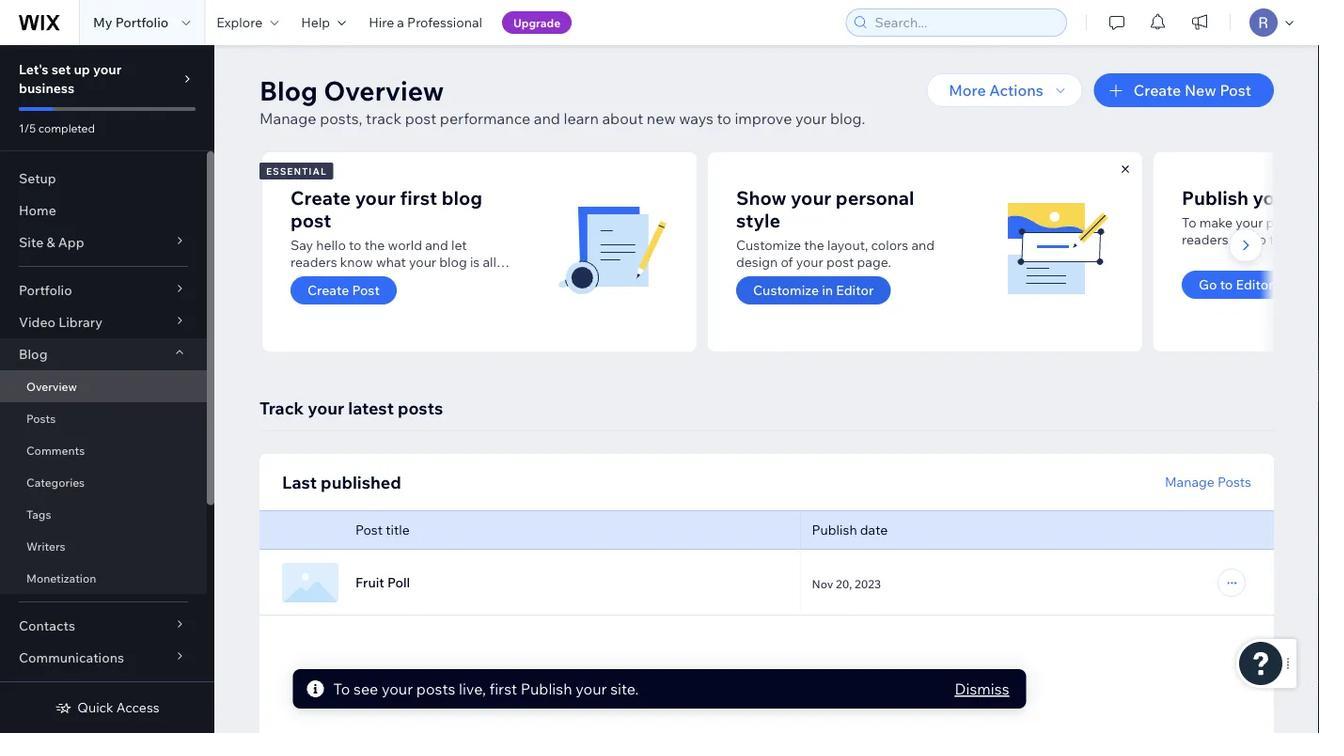 Task type: describe. For each thing, give the bounding box(es) containing it.
more actions button
[[926, 73, 1083, 107]]

hello
[[316, 237, 346, 253]]

posts inside button
[[1218, 474, 1251, 490]]

your inside blog overview manage posts, track post performance and learn about new ways to improve your blog.
[[795, 109, 827, 128]]

home
[[19, 202, 56, 219]]

editor for personal
[[836, 282, 874, 299]]

post inside show your personal style customize the layout, colors and design of your post page.
[[826, 254, 854, 270]]

overview inside 'link'
[[26, 379, 77, 393]]

writers link
[[0, 530, 207, 562]]

posts inside sidebar "element"
[[26, 411, 56, 425]]

readers
[[291, 254, 337, 270]]

2 vertical spatial post
[[355, 522, 383, 538]]

my
[[93, 14, 112, 31]]

video library
[[19, 314, 102, 330]]

create inside create new post button
[[1134, 81, 1181, 100]]

publish for your
[[1182, 186, 1249, 209]]

show your personal style customize the layout, colors and design of your post page.
[[736, 186, 935, 270]]

vis
[[1303, 214, 1319, 231]]

your right the make
[[1236, 214, 1263, 231]]

alert containing to see your posts live, first publish your site.
[[293, 669, 1026, 709]]

app
[[58, 234, 84, 251]]

colors
[[871, 237, 908, 253]]

setup link
[[0, 163, 207, 195]]

track
[[366, 109, 402, 128]]

go
[[1199, 276, 1217, 293]]

posts,
[[320, 109, 362, 128]]

access
[[116, 699, 160, 716]]

your right of on the right top of the page
[[796, 254, 823, 270]]

first inside essential create your first blog post say hello to the world and let readers know what your blog is all about. create post
[[400, 186, 437, 209]]

post for overview
[[405, 109, 436, 128]]

essential
[[266, 165, 327, 177]]

blog button
[[0, 338, 207, 370]]

customize in editor
[[753, 282, 874, 299]]

editor for sit
[[1236, 276, 1274, 293]]

and inside blog overview manage posts, track post performance and learn about new ways to improve your blog.
[[534, 109, 560, 128]]

poll
[[387, 574, 410, 591]]

up
[[74, 61, 90, 78]]

create new post button
[[1094, 73, 1274, 107]]

your left sit
[[1253, 186, 1293, 209]]

business
[[19, 80, 74, 96]]

latest
[[348, 397, 394, 418]]

tags
[[26, 507, 51, 521]]

fruit poll
[[355, 574, 410, 591]]

dismiss button
[[955, 678, 1009, 700]]

to inside button
[[1220, 276, 1233, 293]]

sit
[[1298, 186, 1319, 209]]

home link
[[0, 195, 207, 227]]

track your latest posts
[[259, 397, 443, 418]]

overview inside blog overview manage posts, track post performance and learn about new ways to improve your blog.
[[324, 74, 444, 107]]

to inside publish your sit to make your posts vis
[[1182, 214, 1197, 231]]

to inside essential create your first blog post say hello to the world and let readers know what your blog is all about. create post
[[349, 237, 361, 253]]

dismiss
[[955, 680, 1009, 699]]

sidebar element
[[0, 45, 214, 733]]

create new post
[[1134, 81, 1251, 100]]

new
[[647, 109, 676, 128]]

manage inside blog overview manage posts, track post performance and learn about new ways to improve your blog.
[[259, 109, 316, 128]]

let
[[451, 237, 467, 253]]

your up world
[[355, 186, 396, 209]]

communications button
[[0, 642, 207, 674]]

page.
[[857, 254, 891, 270]]

go to editor button
[[1182, 271, 1290, 299]]

portfolio button
[[0, 275, 207, 306]]

say
[[291, 237, 313, 253]]

and inside essential create your first blog post say hello to the world and let readers know what your blog is all about. create post
[[425, 237, 448, 253]]

see
[[354, 680, 378, 699]]

make
[[1199, 214, 1233, 231]]

about.
[[291, 271, 330, 287]]

posts inside publish your sit to make your posts vis
[[1266, 214, 1300, 231]]

post inside essential create your first blog post say hello to the world and let readers know what your blog is all about. create post
[[352, 282, 380, 299]]

2 vertical spatial create
[[307, 282, 349, 299]]

is
[[470, 254, 480, 270]]

quick
[[77, 699, 113, 716]]

quick access button
[[55, 699, 160, 716]]

style
[[736, 208, 780, 232]]

in
[[822, 282, 833, 299]]

about
[[602, 109, 643, 128]]

explore
[[217, 14, 263, 31]]

know
[[340, 254, 373, 270]]

2023
[[855, 577, 881, 591]]

1 vertical spatial create
[[291, 186, 351, 209]]

0 vertical spatial blog
[[442, 186, 482, 209]]

blog for blog overview manage posts, track post performance and learn about new ways to improve your blog.
[[259, 74, 318, 107]]

publish your sit to make your posts vis
[[1182, 186, 1319, 265]]

your down world
[[409, 254, 436, 270]]

setup
[[19, 170, 56, 187]]

let's set up your business
[[19, 61, 122, 96]]

the inside show your personal style customize the layout, colors and design of your post page.
[[804, 237, 824, 253]]

to see your posts live, first publish your site.
[[333, 680, 639, 699]]

date
[[860, 522, 888, 538]]

site & app button
[[0, 227, 207, 259]]

customize in editor button
[[736, 276, 891, 305]]

blog overview manage posts, track post performance and learn about new ways to improve your blog.
[[259, 74, 865, 128]]

overview link
[[0, 370, 207, 402]]

20,
[[836, 577, 852, 591]]

portfolio inside dropdown button
[[19, 282, 72, 299]]

set
[[51, 61, 71, 78]]

hire a professional link
[[357, 0, 494, 45]]

site.
[[610, 680, 639, 699]]

ways
[[679, 109, 713, 128]]

blog.
[[830, 109, 865, 128]]

upgrade
[[513, 16, 560, 30]]

post title
[[355, 522, 410, 538]]

the inside essential create your first blog post say hello to the world and let readers know what your blog is all about. create post
[[364, 237, 385, 253]]



Task type: locate. For each thing, give the bounding box(es) containing it.
2 the from the left
[[804, 237, 824, 253]]

1 the from the left
[[364, 237, 385, 253]]

customize down of on the right top of the page
[[753, 282, 819, 299]]

your right show
[[791, 186, 831, 209]]

1 vertical spatial posts
[[1218, 474, 1251, 490]]

your right the see
[[382, 680, 413, 699]]

manage inside button
[[1165, 474, 1215, 490]]

to inside blog overview manage posts, track post performance and learn about new ways to improve your blog.
[[717, 109, 731, 128]]

post down layout,
[[826, 254, 854, 270]]

your right track
[[308, 397, 344, 418]]

live,
[[459, 680, 486, 699]]

0 horizontal spatial publish
[[521, 680, 572, 699]]

customize inside show your personal style customize the layout, colors and design of your post page.
[[736, 237, 801, 253]]

create down readers
[[307, 282, 349, 299]]

customize
[[736, 237, 801, 253], [753, 282, 819, 299]]

overview up 'track'
[[324, 74, 444, 107]]

0 vertical spatial create
[[1134, 81, 1181, 100]]

0 vertical spatial publish
[[1182, 186, 1249, 209]]

list containing create your first blog post
[[259, 152, 1319, 352]]

editor right go
[[1236, 276, 1274, 293]]

2 vertical spatial publish
[[521, 680, 572, 699]]

post right new
[[1220, 81, 1251, 100]]

1 vertical spatial to
[[349, 237, 361, 253]]

learn
[[564, 109, 599, 128]]

1 horizontal spatial overview
[[324, 74, 444, 107]]

design
[[736, 254, 778, 270]]

go to editor
[[1199, 276, 1274, 293]]

1 horizontal spatial and
[[534, 109, 560, 128]]

posts left live,
[[416, 680, 455, 699]]

blog down let on the left top
[[439, 254, 467, 270]]

0 horizontal spatial posts
[[26, 411, 56, 425]]

0 horizontal spatial manage
[[259, 109, 316, 128]]

customize inside customize in editor button
[[753, 282, 819, 299]]

your right up
[[93, 61, 122, 78]]

1 horizontal spatial post
[[405, 109, 436, 128]]

create down essential
[[291, 186, 351, 209]]

monetization link
[[0, 562, 207, 594]]

published
[[321, 471, 401, 493]]

essential create your first blog post say hello to the world and let readers know what your blog is all about. create post
[[266, 165, 496, 299]]

1 vertical spatial to
[[333, 680, 350, 699]]

0 horizontal spatial and
[[425, 237, 448, 253]]

to left the see
[[333, 680, 350, 699]]

all
[[483, 254, 496, 270]]

contacts
[[19, 618, 75, 634]]

of
[[781, 254, 793, 270]]

show
[[736, 186, 787, 209]]

categories
[[26, 475, 85, 489]]

0 vertical spatial to
[[1182, 214, 1197, 231]]

posts link
[[0, 402, 207, 434]]

first up world
[[400, 186, 437, 209]]

your inside let's set up your business
[[93, 61, 122, 78]]

1 vertical spatial manage
[[1165, 474, 1215, 490]]

0 horizontal spatial to
[[333, 680, 350, 699]]

1 vertical spatial customize
[[753, 282, 819, 299]]

2 horizontal spatial post
[[826, 254, 854, 270]]

posts for track your latest posts
[[398, 397, 443, 418]]

1/5
[[19, 121, 36, 135]]

to right go
[[1220, 276, 1233, 293]]

fruit
[[355, 574, 384, 591]]

overview up the posts link
[[26, 379, 77, 393]]

to left the make
[[1182, 214, 1197, 231]]

to
[[1182, 214, 1197, 231], [333, 680, 350, 699]]

1 vertical spatial portfolio
[[19, 282, 72, 299]]

publish up the make
[[1182, 186, 1249, 209]]

0 vertical spatial overview
[[324, 74, 444, 107]]

1/5 completed
[[19, 121, 95, 135]]

0 vertical spatial post
[[405, 109, 436, 128]]

post
[[1220, 81, 1251, 100], [352, 282, 380, 299], [355, 522, 383, 538]]

comments link
[[0, 434, 207, 466]]

posts
[[1266, 214, 1300, 231], [398, 397, 443, 418], [416, 680, 455, 699]]

0 horizontal spatial first
[[400, 186, 437, 209]]

manage posts
[[1165, 474, 1251, 490]]

blog down 'help'
[[259, 74, 318, 107]]

blog down video
[[19, 346, 47, 362]]

editor inside customize in editor button
[[836, 282, 874, 299]]

publish left date
[[812, 522, 857, 538]]

video library button
[[0, 306, 207, 338]]

and right the colors
[[911, 237, 935, 253]]

Search... field
[[869, 9, 1061, 36]]

1 horizontal spatial to
[[717, 109, 731, 128]]

posts inside alert
[[416, 680, 455, 699]]

your left site.
[[576, 680, 607, 699]]

what
[[376, 254, 406, 270]]

to inside alert
[[333, 680, 350, 699]]

nov 20, 2023
[[812, 577, 881, 591]]

1 vertical spatial blog
[[19, 346, 47, 362]]

editor
[[1236, 276, 1274, 293], [836, 282, 874, 299]]

0 horizontal spatial post
[[291, 208, 331, 232]]

and inside show your personal style customize the layout, colors and design of your post page.
[[911, 237, 935, 253]]

site & app
[[19, 234, 84, 251]]

tags link
[[0, 498, 207, 530]]

last
[[282, 471, 317, 493]]

blog inside blog overview manage posts, track post performance and learn about new ways to improve your blog.
[[259, 74, 318, 107]]

post inside essential create your first blog post say hello to the world and let readers know what your blog is all about. create post
[[291, 208, 331, 232]]

last published
[[282, 471, 401, 493]]

1 horizontal spatial the
[[804, 237, 824, 253]]

alert
[[293, 669, 1026, 709]]

2 horizontal spatial to
[[1220, 276, 1233, 293]]

help
[[301, 14, 330, 31]]

personal
[[836, 186, 914, 209]]

post up say
[[291, 208, 331, 232]]

more
[[949, 81, 986, 100]]

post down know
[[352, 282, 380, 299]]

improve
[[735, 109, 792, 128]]

0 horizontal spatial to
[[349, 237, 361, 253]]

1 vertical spatial first
[[489, 680, 517, 699]]

post left the title on the left
[[355, 522, 383, 538]]

your left blog.
[[795, 109, 827, 128]]

publish right live,
[[521, 680, 572, 699]]

publish
[[1182, 186, 1249, 209], [812, 522, 857, 538], [521, 680, 572, 699]]

create left new
[[1134, 81, 1181, 100]]

let's
[[19, 61, 48, 78]]

publish for date
[[812, 522, 857, 538]]

blog overview.dealer.create first post.title image
[[556, 189, 668, 302]]

video
[[19, 314, 55, 330]]

layout,
[[827, 237, 868, 253]]

1 horizontal spatial manage
[[1165, 474, 1215, 490]]

1 horizontal spatial to
[[1182, 214, 1197, 231]]

quick access
[[77, 699, 160, 716]]

first
[[400, 186, 437, 209], [489, 680, 517, 699]]

your
[[93, 61, 122, 78], [795, 109, 827, 128], [355, 186, 396, 209], [791, 186, 831, 209], [1253, 186, 1293, 209], [1236, 214, 1263, 231], [409, 254, 436, 270], [796, 254, 823, 270], [308, 397, 344, 418], [382, 680, 413, 699], [576, 680, 607, 699]]

2 vertical spatial posts
[[416, 680, 455, 699]]

0 vertical spatial blog
[[259, 74, 318, 107]]

the left layout,
[[804, 237, 824, 253]]

0 vertical spatial first
[[400, 186, 437, 209]]

0 vertical spatial posts
[[26, 411, 56, 425]]

1 horizontal spatial first
[[489, 680, 517, 699]]

hire a professional
[[369, 14, 482, 31]]

2 vertical spatial to
[[1220, 276, 1233, 293]]

blog
[[442, 186, 482, 209], [439, 254, 467, 270]]

portfolio right my
[[115, 14, 169, 31]]

1 vertical spatial posts
[[398, 397, 443, 418]]

publish date
[[812, 522, 888, 538]]

post inside blog overview manage posts, track post performance and learn about new ways to improve your blog.
[[405, 109, 436, 128]]

0 vertical spatial manage
[[259, 109, 316, 128]]

1 vertical spatial overview
[[26, 379, 77, 393]]

overview
[[324, 74, 444, 107], [26, 379, 77, 393]]

performance
[[440, 109, 530, 128]]

blog inside dropdown button
[[19, 346, 47, 362]]

contacts button
[[0, 610, 207, 642]]

my portfolio
[[93, 14, 169, 31]]

1 horizontal spatial editor
[[1236, 276, 1274, 293]]

professional
[[407, 14, 482, 31]]

the
[[364, 237, 385, 253], [804, 237, 824, 253]]

world
[[388, 237, 422, 253]]

1 horizontal spatial blog
[[259, 74, 318, 107]]

1 vertical spatial post
[[291, 208, 331, 232]]

portfolio up video
[[19, 282, 72, 299]]

0 vertical spatial post
[[1220, 81, 1251, 100]]

1 horizontal spatial publish
[[812, 522, 857, 538]]

to up know
[[349, 237, 361, 253]]

&
[[46, 234, 55, 251]]

0 horizontal spatial overview
[[26, 379, 77, 393]]

2 horizontal spatial and
[[911, 237, 935, 253]]

track
[[259, 397, 304, 418]]

0 vertical spatial portfolio
[[115, 14, 169, 31]]

customize up design
[[736, 237, 801, 253]]

post for create
[[291, 208, 331, 232]]

a
[[397, 14, 404, 31]]

post right 'track'
[[405, 109, 436, 128]]

0 horizontal spatial the
[[364, 237, 385, 253]]

posts for to see your posts live, first publish your site.
[[416, 680, 455, 699]]

first inside alert
[[489, 680, 517, 699]]

0 horizontal spatial portfolio
[[19, 282, 72, 299]]

1 horizontal spatial posts
[[1218, 474, 1251, 490]]

more actions
[[949, 81, 1043, 100]]

the up the what
[[364, 237, 385, 253]]

0 vertical spatial customize
[[736, 237, 801, 253]]

posts right latest
[[398, 397, 443, 418]]

writers
[[26, 539, 65, 553]]

list
[[259, 152, 1319, 352]]

blog for blog
[[19, 346, 47, 362]]

create
[[1134, 81, 1181, 100], [291, 186, 351, 209], [307, 282, 349, 299]]

0 vertical spatial posts
[[1266, 214, 1300, 231]]

help button
[[290, 0, 357, 45]]

to
[[717, 109, 731, 128], [349, 237, 361, 253], [1220, 276, 1233, 293]]

first right live,
[[489, 680, 517, 699]]

1 vertical spatial publish
[[812, 522, 857, 538]]

posts left vis
[[1266, 214, 1300, 231]]

create post button
[[291, 276, 397, 305]]

post inside button
[[1220, 81, 1251, 100]]

blog overview.dealer.customize post page.title image
[[1001, 189, 1114, 302]]

0 vertical spatial to
[[717, 109, 731, 128]]

new
[[1184, 81, 1216, 100]]

2 horizontal spatial publish
[[1182, 186, 1249, 209]]

1 horizontal spatial portfolio
[[115, 14, 169, 31]]

actions
[[989, 81, 1043, 100]]

and left let on the left top
[[425, 237, 448, 253]]

upgrade button
[[502, 11, 572, 34]]

blog up let on the left top
[[442, 186, 482, 209]]

1 vertical spatial blog
[[439, 254, 467, 270]]

0 horizontal spatial blog
[[19, 346, 47, 362]]

categories link
[[0, 466, 207, 498]]

and left learn
[[534, 109, 560, 128]]

0 horizontal spatial editor
[[836, 282, 874, 299]]

monetization
[[26, 571, 96, 585]]

publish inside publish your sit to make your posts vis
[[1182, 186, 1249, 209]]

communications
[[19, 650, 124, 666]]

publish inside alert
[[521, 680, 572, 699]]

and
[[534, 109, 560, 128], [425, 237, 448, 253], [911, 237, 935, 253]]

1 vertical spatial post
[[352, 282, 380, 299]]

editor inside go to editor button
[[1236, 276, 1274, 293]]

editor right in on the right top of page
[[836, 282, 874, 299]]

to right ways
[[717, 109, 731, 128]]

2 vertical spatial post
[[826, 254, 854, 270]]

library
[[58, 314, 102, 330]]



Task type: vqa. For each thing, say whether or not it's contained in the screenshot.
Editor for personal
yes



